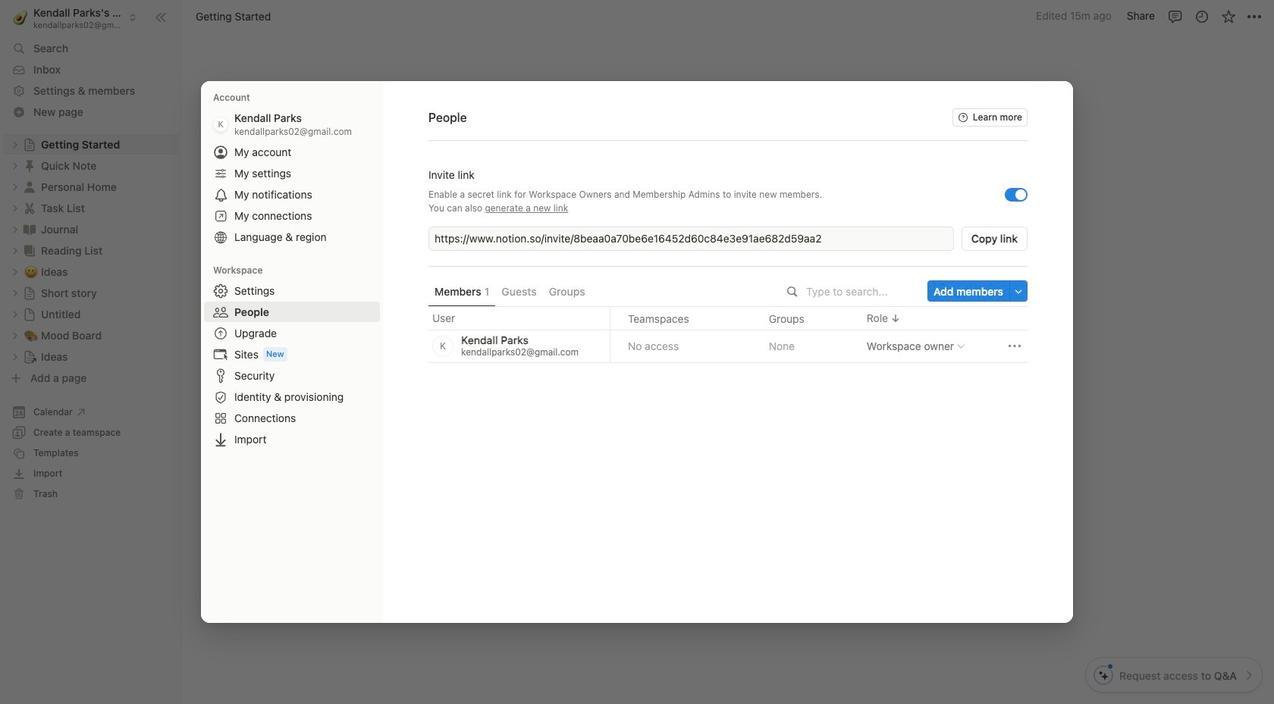 Task type: vqa. For each thing, say whether or not it's contained in the screenshot.
Updates Image
yes



Task type: describe. For each thing, give the bounding box(es) containing it.
👋 image
[[461, 167, 476, 187]]

favorite image
[[1221, 9, 1236, 24]]

close sidebar image
[[155, 11, 167, 23]]

Type to search... text field
[[806, 285, 917, 298]]

type to search... image
[[787, 287, 798, 297]]

updates image
[[1194, 9, 1209, 24]]



Task type: locate. For each thing, give the bounding box(es) containing it.
comments image
[[1168, 9, 1183, 24]]

None text field
[[435, 231, 951, 247]]

🥑 image
[[13, 8, 28, 27]]



